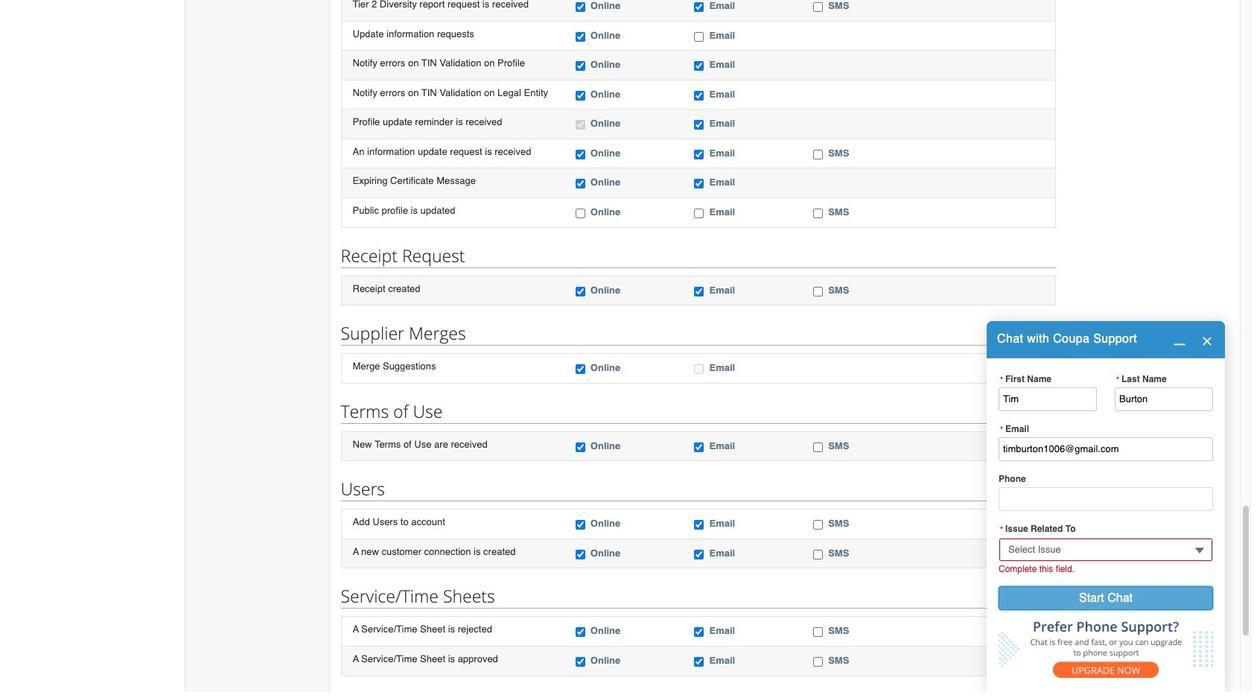 Task type: describe. For each thing, give the bounding box(es) containing it.
Select Issue text field
[[999, 538, 1214, 562]]



Task type: locate. For each thing, give the bounding box(es) containing it.
None field
[[999, 538, 1214, 562]]

None telephone field
[[999, 488, 1214, 512]]

None button
[[999, 586, 1214, 610]]

None checkbox
[[695, 2, 705, 12], [695, 32, 705, 41], [576, 61, 586, 71], [695, 61, 705, 71], [695, 120, 705, 130], [576, 150, 586, 159], [814, 150, 824, 159], [576, 179, 586, 189], [576, 209, 586, 218], [695, 209, 705, 218], [814, 209, 824, 218], [576, 520, 586, 530], [814, 550, 824, 560], [576, 628, 586, 637], [695, 657, 705, 667], [814, 657, 824, 667], [695, 2, 705, 12], [695, 32, 705, 41], [576, 61, 586, 71], [695, 61, 705, 71], [695, 120, 705, 130], [576, 150, 586, 159], [814, 150, 824, 159], [576, 179, 586, 189], [576, 209, 586, 218], [695, 209, 705, 218], [814, 209, 824, 218], [576, 520, 586, 530], [814, 550, 824, 560], [576, 628, 586, 637], [695, 657, 705, 667], [814, 657, 824, 667]]

None text field
[[999, 388, 1098, 411], [1116, 388, 1214, 411], [999, 438, 1214, 461], [999, 388, 1098, 411], [1116, 388, 1214, 411], [999, 438, 1214, 461]]

text default image
[[1202, 336, 1214, 348]]

None checkbox
[[576, 2, 586, 12], [814, 2, 824, 12], [576, 32, 586, 41], [576, 91, 586, 100], [695, 91, 705, 100], [576, 120, 586, 130], [695, 150, 705, 159], [695, 179, 705, 189], [576, 287, 586, 296], [695, 287, 705, 296], [814, 287, 824, 296], [576, 364, 586, 374], [695, 364, 705, 374], [576, 442, 586, 452], [695, 442, 705, 452], [814, 442, 824, 452], [695, 520, 705, 530], [814, 520, 824, 530], [576, 550, 586, 560], [695, 550, 705, 560], [695, 628, 705, 637], [814, 628, 824, 637], [576, 657, 586, 667], [576, 2, 586, 12], [814, 2, 824, 12], [576, 32, 586, 41], [576, 91, 586, 100], [695, 91, 705, 100], [576, 120, 586, 130], [695, 150, 705, 159], [695, 179, 705, 189], [576, 287, 586, 296], [695, 287, 705, 296], [814, 287, 824, 296], [576, 364, 586, 374], [695, 364, 705, 374], [576, 442, 586, 452], [695, 442, 705, 452], [814, 442, 824, 452], [695, 520, 705, 530], [814, 520, 824, 530], [576, 550, 586, 560], [695, 550, 705, 560], [695, 628, 705, 637], [814, 628, 824, 637], [576, 657, 586, 667]]

text default image
[[1174, 334, 1186, 346]]

dialog
[[987, 321, 1226, 692]]



Task type: vqa. For each thing, say whether or not it's contained in the screenshot.
text box
yes



